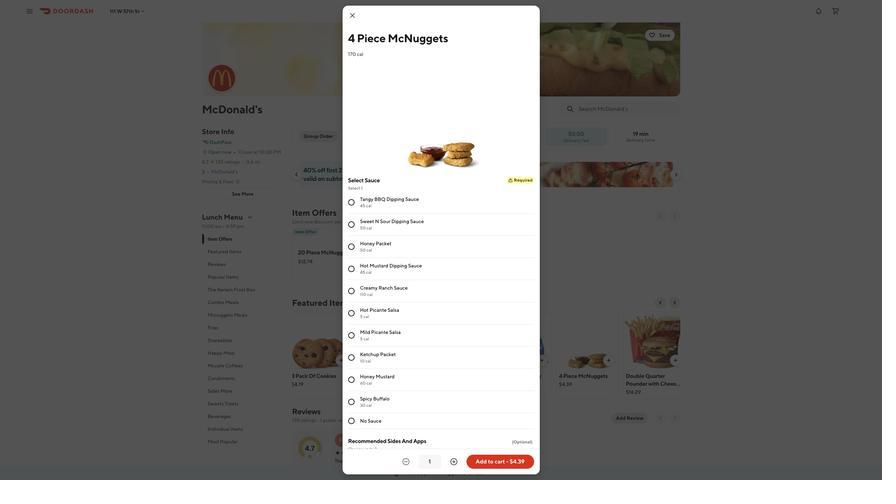 Task type: locate. For each thing, give the bounding box(es) containing it.
1 horizontal spatial 1
[[361, 186, 363, 191]]

1 horizontal spatial pounder
[[626, 381, 648, 387]]

1 vertical spatial up
[[364, 447, 369, 452]]

1 vertical spatial see
[[448, 458, 456, 463]]

45 for hot mustard dipping sauce
[[360, 270, 365, 275]]

see left all
[[448, 458, 456, 463]]

1 vertical spatial to
[[370, 447, 374, 452]]

1 horizontal spatial piece
[[357, 31, 386, 45]]

cal right 60
[[367, 381, 372, 386]]

1 inside select sauce select 1
[[361, 186, 363, 191]]

1 vertical spatial dipping
[[391, 219, 409, 224]]

packet inside ketchup packet 10 cal
[[380, 352, 396, 358]]

• right $
[[207, 169, 209, 175]]

2 45 from the top
[[360, 270, 365, 275]]

None radio
[[348, 199, 355, 206], [348, 222, 355, 228], [348, 244, 355, 250], [348, 266, 355, 272], [348, 288, 355, 294], [348, 310, 355, 317], [348, 399, 355, 405], [348, 199, 355, 206], [348, 222, 355, 228], [348, 244, 355, 250], [348, 266, 355, 272], [348, 288, 355, 294], [348, 310, 355, 317], [348, 399, 355, 405]]

picante down creamy ranch sauce 110 cal
[[370, 308, 387, 313]]

1 vertical spatial add
[[476, 459, 487, 465]]

0 vertical spatial select
[[348, 177, 364, 184]]

cheese
[[393, 381, 412, 387], [660, 381, 679, 387]]

170 cal
[[348, 51, 364, 57]]

reviews up the popular items
[[208, 262, 226, 267]]

lunch
[[202, 213, 223, 221]]

1 hot from the top
[[360, 263, 369, 269]]

2 quarter from the left
[[645, 373, 665, 380]]

45 inside 'tangy bbq dipping sauce 45 cal'
[[360, 203, 365, 209]]

items for 'featured items' button
[[229, 249, 242, 255]]

5 down the mild
[[360, 336, 363, 342]]

piece for 4 piece mcnuggets
[[357, 31, 386, 45]]

honey for honey mustard
[[360, 374, 375, 380]]

ratings down now
[[225, 159, 240, 165]]

item offers limit one discount per order
[[292, 208, 355, 225]]

hot down '110'
[[360, 308, 369, 313]]

offers down 11:00 am - 4:59 pm
[[219, 236, 233, 242]]

0 horizontal spatial see
[[232, 191, 241, 197]]

next button of carousel image
[[673, 172, 679, 178], [672, 300, 678, 306]]

1 vertical spatial select
[[348, 186, 360, 191]]

2 horizontal spatial -
[[522, 373, 524, 380]]

honey mustard 60 cal
[[360, 374, 395, 386]]

add item to cart image left the 10
[[338, 358, 344, 364]]

0 vertical spatial 45
[[360, 203, 365, 209]]

11/11/23
[[364, 451, 380, 456]]

item for item offers
[[208, 236, 218, 242]]

mcdonald's up info
[[202, 103, 263, 116]]

dipping up ranch
[[389, 263, 407, 269]]

to for $10
[[371, 167, 376, 174]]

135 down reviews link
[[292, 418, 300, 423]]

double inside 'double quarter pounder with cheese meal'
[[626, 373, 644, 380]]

item down limit
[[295, 229, 304, 235]]

1 horizontal spatial $4.39
[[559, 382, 572, 387]]

see all
[[448, 458, 463, 463]]

cal inside spicy buffalo 30 cal
[[366, 403, 372, 408]]

delivery
[[626, 137, 644, 143], [563, 138, 581, 143]]

salsa
[[388, 308, 399, 313], [389, 330, 401, 335]]

40%
[[303, 167, 316, 174]]

1 delivery from the left
[[626, 137, 644, 143]]

cal right the 10
[[366, 359, 371, 364]]

2 add item to cart image from the left
[[606, 358, 612, 364]]

pounder
[[358, 381, 380, 387], [626, 381, 648, 387]]

meal up "spicy"
[[358, 389, 371, 395]]

2 50 from the top
[[360, 248, 366, 253]]

on left $20+ at the right of the page
[[468, 470, 475, 477]]

1 horizontal spatial off
[[389, 167, 397, 174]]

2 vertical spatial -
[[506, 459, 509, 465]]

of
[[302, 466, 305, 471]]

5 for mild picante salsa
[[360, 336, 363, 342]]

packet down sweet n sour dipping sauce 50 cal at the top left of page
[[376, 241, 392, 247]]

0 horizontal spatial with
[[381, 381, 392, 387]]

0 vertical spatial featured
[[208, 249, 228, 255]]

mild
[[360, 330, 370, 335]]

up up "$15"
[[362, 167, 369, 174]]

mccafe coffees
[[208, 363, 243, 369]]

45 up creamy
[[360, 270, 365, 275]]

on right 'valid'
[[318, 175, 325, 182]]

dipping inside sweet n sour dipping sauce 50 cal
[[391, 219, 409, 224]]

box
[[247, 287, 255, 293]]

to inside recommended sides and apps choose up to 3
[[370, 447, 374, 452]]

0 horizontal spatial double
[[358, 373, 377, 380]]

individual items
[[208, 427, 243, 432]]

meal up add review
[[626, 389, 639, 395]]

0 horizontal spatial more
[[221, 389, 233, 394]]

reviews for reviews
[[208, 262, 226, 267]]

sides inside button
[[208, 389, 220, 394]]

0 horizontal spatial off
[[318, 167, 325, 174]]

3 down d on the bottom
[[375, 447, 377, 452]]

up
[[362, 167, 369, 174], [364, 447, 369, 452]]

off right $10
[[389, 167, 397, 174]]

1 horizontal spatial quarter
[[645, 373, 665, 380]]

double for double quarter pounder with cheese meal
[[626, 373, 644, 380]]

sauce inside select sauce select 1
[[365, 177, 380, 184]]

1 down "$15"
[[361, 186, 363, 191]]

0 vertical spatial see
[[232, 191, 241, 197]]

stars
[[309, 466, 318, 471]]

0 horizontal spatial on
[[318, 175, 325, 182]]

more
[[242, 191, 254, 197], [221, 389, 233, 394]]

salsa inside 'mild picante salsa 5 cal'
[[389, 330, 401, 335]]

cal down creamy
[[367, 292, 373, 297]]

cal up hot mustard dipping sauce 45 cal
[[367, 248, 372, 253]]

popular down individual items
[[220, 439, 238, 445]]

1 horizontal spatial add item to cart image
[[673, 358, 679, 364]]

mcnuggetsⓡ
[[432, 470, 467, 477]]

meals down the kerwin frost box
[[225, 300, 239, 305]]

off left first
[[318, 167, 325, 174]]

honey inside honey packet 50 cal
[[360, 241, 375, 247]]

1 vertical spatial sides
[[388, 438, 401, 445]]

0 vertical spatial honey
[[360, 241, 375, 247]]

add
[[616, 416, 626, 421], [476, 459, 487, 465]]

1 vertical spatial meals
[[234, 312, 247, 318]]

with right $10
[[398, 167, 410, 174]]

1 vertical spatial previous button of carousel image
[[658, 213, 663, 219]]

1 double from the left
[[358, 373, 377, 380]]

featured items button
[[202, 246, 284, 258]]

cal inside hot picante salsa 5 cal
[[364, 314, 369, 319]]

picante inside hot picante salsa 5 cal
[[370, 308, 387, 313]]

d
[[371, 437, 375, 444]]

4.7 up $
[[202, 159, 209, 165]]

4.7 up the of 5 stars
[[305, 444, 315, 452]]

meal inside 'double quarter pounder with cheese meal'
[[626, 389, 639, 395]]

reviews for reviews 135 ratings • 1 public review
[[292, 407, 321, 416]]

sides left and
[[388, 438, 401, 445]]

kerwin
[[217, 287, 233, 293]]

• left 0.6
[[242, 159, 244, 165]]

featured items inside button
[[208, 249, 242, 255]]

menu
[[224, 213, 243, 221]]

1 vertical spatial mcnuggets
[[321, 249, 351, 256]]

2 hot from the top
[[360, 308, 369, 313]]

1 50 from the top
[[360, 225, 366, 231]]

1 horizontal spatial with
[[398, 167, 410, 174]]

mcdonald's up pricing & fees button at the left
[[211, 169, 238, 175]]

- right am
[[223, 224, 225, 229]]

to down d on the bottom
[[370, 447, 374, 452]]

0 items, open order cart image
[[832, 7, 840, 15]]

select down "$15"
[[348, 186, 360, 191]]

mcnuggets for 20 piece mcnuggets $12.74
[[321, 249, 351, 256]]

0 horizontal spatial pounder
[[358, 381, 380, 387]]

with up previous image
[[649, 381, 660, 387]]

add up $20+ at the right of the page
[[476, 459, 487, 465]]

and
[[402, 438, 412, 445]]

close 4 piece mcnuggets image
[[348, 11, 357, 20]]

piece inside the 4 piece mcnuggets dialog
[[357, 31, 386, 45]]

• left public
[[317, 418, 319, 423]]

2 vertical spatial previous button of carousel image
[[658, 300, 663, 306]]

ratings
[[225, 159, 240, 165], [301, 418, 316, 423]]

shareables
[[208, 338, 232, 343]]

salsa down hot picante salsa 5 cal
[[389, 330, 401, 335]]

notification bell image
[[815, 7, 823, 15]]

cal down tangy
[[366, 203, 372, 209]]

1 vertical spatial featured
[[292, 298, 328, 308]]

2 horizontal spatial piece
[[563, 373, 577, 380]]

add item to cart image up 'double quarter pounder with cheese meal' on the right
[[673, 358, 679, 364]]

salsa for mild picante salsa
[[389, 330, 401, 335]]

60
[[360, 381, 366, 386]]

double for double bacon quarter pounder with cheese meal
[[358, 373, 377, 380]]

1 vertical spatial featured items
[[292, 298, 351, 308]]

double bacon quarter pounder with cheese meal
[[358, 373, 414, 395]]

meals inside button
[[234, 312, 247, 318]]

5 for hot picante salsa
[[360, 314, 363, 319]]

store info
[[202, 128, 234, 136]]

cal down the mild
[[364, 336, 369, 342]]

add item to cart image
[[338, 358, 344, 364], [673, 358, 679, 364]]

3 pack of cookies $4.19
[[291, 373, 336, 387]]

1 horizontal spatial delivery
[[626, 137, 644, 143]]

add review button
[[612, 413, 648, 424]]

1 horizontal spatial 4
[[559, 373, 562, 380]]

delivery left time
[[626, 137, 644, 143]]

0 vertical spatial sides
[[208, 389, 220, 394]]

hot mustard dipping sauce 45 cal
[[360, 263, 422, 275]]

0 vertical spatial offers
[[312, 208, 337, 218]]

mcnuggets inside 4 piece mcnuggets $4.39
[[578, 373, 608, 380]]

item inside item offers limit one discount per order
[[292, 208, 310, 218]]

offers inside item offers limit one discount per order
[[312, 208, 337, 218]]

picante inside 'mild picante salsa 5 cal'
[[371, 330, 388, 335]]

add left review
[[616, 416, 626, 421]]

happy inside button
[[208, 350, 222, 356]]

4 inside dialog
[[348, 31, 355, 45]]

1 vertical spatial mustard
[[376, 374, 395, 380]]

store
[[202, 128, 220, 136]]

add item to cart image
[[539, 358, 545, 364], [606, 358, 612, 364]]

honey inside honey mustard 60 cal
[[360, 374, 375, 380]]

3 pack of cookies image
[[289, 311, 351, 371]]

mustard
[[370, 263, 388, 269], [376, 374, 395, 380]]

0 vertical spatial $4.39
[[559, 382, 572, 387]]

piece inside 4 piece mcnuggets $4.39
[[563, 373, 577, 380]]

0 horizontal spatial featured items
[[208, 249, 242, 255]]

135 up $ • mcdonald's
[[216, 159, 224, 165]]

sides more button
[[202, 385, 284, 398]]

2 vertical spatial piece
[[563, 373, 577, 380]]

honey for honey packet
[[360, 241, 375, 247]]

see inside see more button
[[232, 191, 241, 197]]

beverages
[[208, 414, 231, 420]]

bacon
[[378, 373, 393, 380]]

add item to cart image up hamburger - happy meal $6.29 at the bottom right of page
[[539, 358, 545, 364]]

1 vertical spatial 50
[[360, 248, 366, 253]]

5 right of
[[306, 466, 309, 471]]

45 down tangy
[[360, 203, 365, 209]]

double bacon quarter pounder with cheese meal image
[[356, 311, 418, 371]]

0 vertical spatial salsa
[[388, 308, 399, 313]]

items inside button
[[229, 249, 242, 255]]

1 left public
[[320, 418, 322, 423]]

0 vertical spatial 4
[[348, 31, 355, 45]]

item for item offers limit one discount per order
[[292, 208, 310, 218]]

sides up sweets
[[208, 389, 220, 394]]

reviews down $4.19 at the left bottom
[[292, 407, 321, 416]]

0 vertical spatial 135
[[216, 159, 224, 165]]

0 vertical spatial more
[[242, 191, 254, 197]]

previous button of carousel image
[[294, 172, 299, 178], [658, 213, 663, 219], [658, 300, 663, 306]]

meal inside double bacon quarter pounder with cheese meal
[[358, 389, 371, 395]]

add item to cart image up 4 piece mcnuggets $4.39
[[606, 358, 612, 364]]

50 inside sweet n sour dipping sauce 50 cal
[[360, 225, 366, 231]]

salsa for hot picante salsa
[[388, 308, 399, 313]]

1 horizontal spatial 135
[[292, 418, 300, 423]]

mustard down ketchup packet 10 cal
[[376, 374, 395, 380]]

0 vertical spatial to
[[371, 167, 376, 174]]

combo
[[208, 300, 224, 305]]

item down 11:00
[[208, 236, 218, 242]]

offers for item offers
[[219, 236, 233, 242]]

dipping inside 'tangy bbq dipping sauce 45 cal'
[[387, 197, 404, 202]]

0 vertical spatial on
[[318, 175, 325, 182]]

5 up the mild
[[360, 314, 363, 319]]

increase quantity by 1 image
[[450, 458, 458, 466]]

mustard inside hot mustard dipping sauce 45 cal
[[370, 263, 388, 269]]

double up $16.29
[[626, 373, 644, 380]]

up inside the 40% off first 2 orders up to $10 off with 40welcome, valid on subtotals $15
[[362, 167, 369, 174]]

the kerwin frost box
[[208, 287, 255, 293]]

0 horizontal spatial piece
[[306, 249, 320, 256]]

to inside button
[[488, 459, 494, 465]]

up inside recommended sides and apps choose up to 3
[[364, 447, 369, 452]]

mcnuggets inside dialog
[[388, 31, 448, 45]]

0 horizontal spatial 4.7
[[202, 159, 209, 165]]

piece for 4 piece mcnuggets $4.39
[[563, 373, 577, 380]]

cal up creamy
[[366, 270, 372, 275]]

1 horizontal spatial reviews
[[292, 407, 321, 416]]

cal inside honey mustard 60 cal
[[367, 381, 372, 386]]

1 vertical spatial reviews
[[292, 407, 321, 416]]

salsa inside hot picante salsa 5 cal
[[388, 308, 399, 313]]

add item to cart image for mcnuggets
[[606, 358, 612, 364]]

add item to cart image for double quarter pounder with cheese meal
[[673, 358, 679, 364]]

0 vertical spatial meals
[[225, 300, 239, 305]]

happy meal button
[[202, 347, 284, 360]]

dipping
[[387, 197, 404, 202], [391, 219, 409, 224], [389, 263, 407, 269]]

$10
[[378, 167, 388, 174]]

salsa down creamy ranch sauce 110 cal
[[388, 308, 399, 313]]

more up menu
[[242, 191, 254, 197]]

0 horizontal spatial happy
[[208, 350, 222, 356]]

honey down sweet
[[360, 241, 375, 247]]

$4.39 inside button
[[510, 459, 525, 465]]

mcnuggets for 4 piece mcnuggets $4.39
[[578, 373, 608, 380]]

Item Search search field
[[579, 105, 675, 113]]

cal right 30
[[366, 403, 372, 408]]

2 vertical spatial to
[[488, 459, 494, 465]]

pack
[[296, 373, 308, 380]]

hot inside hot picante salsa 5 cal
[[360, 308, 369, 313]]

up down recommended
[[364, 447, 369, 452]]

1 quarter from the left
[[394, 373, 414, 380]]

cal inside 'tangy bbq dipping sauce 45 cal'
[[366, 203, 372, 209]]

cal down sweet
[[367, 225, 372, 231]]

order
[[320, 134, 333, 139]]

mustard down honey packet 50 cal in the bottom of the page
[[370, 263, 388, 269]]

3
[[291, 373, 295, 380], [375, 447, 377, 452]]

reviews inside button
[[208, 262, 226, 267]]

1 horizontal spatial happy
[[525, 373, 542, 380]]

offers up the discount
[[312, 208, 337, 218]]

popular up the
[[208, 274, 225, 280]]

0 horizontal spatial add item to cart image
[[539, 358, 545, 364]]

add for add to cart - $4.39
[[476, 459, 487, 465]]

2 double from the left
[[626, 373, 644, 380]]

0 horizontal spatial 135
[[216, 159, 224, 165]]

fries button
[[202, 322, 284, 334]]

1 pounder from the left
[[358, 381, 380, 387]]

cheese down bacon
[[393, 381, 412, 387]]

cal inside honey packet 50 cal
[[367, 248, 372, 253]]

picante
[[370, 308, 387, 313], [371, 330, 388, 335]]

picante right the mild
[[371, 330, 388, 335]]

see inside 'see all' link
[[448, 458, 456, 463]]

happy inside hamburger - happy meal $6.29
[[525, 373, 542, 380]]

reviews inside reviews 135 ratings • 1 public review
[[292, 407, 321, 416]]

mcdonald's image
[[202, 23, 680, 97], [208, 65, 235, 92]]

mcnuggets meals button
[[202, 309, 284, 322]]

0 horizontal spatial sides
[[208, 389, 220, 394]]

double quarter pounder with cheese meal image
[[623, 311, 686, 371]]

None radio
[[348, 333, 355, 339], [348, 355, 355, 361], [348, 377, 355, 383], [348, 333, 355, 339], [348, 355, 355, 361], [348, 377, 355, 383]]

at
[[254, 149, 258, 155]]

first
[[327, 167, 337, 174]]

hot
[[360, 263, 369, 269], [360, 308, 369, 313]]

cheese up next image
[[660, 381, 679, 387]]

45 inside hot mustard dipping sauce 45 cal
[[360, 270, 365, 275]]

0 vertical spatial 50
[[360, 225, 366, 231]]

50
[[360, 225, 366, 231], [360, 248, 366, 253]]

to for 3
[[370, 447, 374, 452]]

- right 'hamburger'
[[522, 373, 524, 380]]

0 horizontal spatial quarter
[[394, 373, 414, 380]]

dipping right sour
[[391, 219, 409, 224]]

to inside the 40% off first 2 orders up to $10 off with 40welcome, valid on subtotals $15
[[371, 167, 376, 174]]

1 cheese from the left
[[393, 381, 412, 387]]

double inside double bacon quarter pounder with cheese meal
[[358, 373, 377, 380]]

1 vertical spatial 4.7
[[305, 444, 315, 452]]

piece inside 20 piece mcnuggets $12.74
[[306, 249, 320, 256]]

double
[[358, 373, 377, 380], [626, 373, 644, 380]]

to left $10
[[371, 167, 376, 174]]

cal
[[357, 51, 364, 57], [366, 203, 372, 209], [367, 225, 372, 231], [367, 248, 372, 253], [366, 270, 372, 275], [367, 292, 373, 297], [364, 314, 369, 319], [364, 336, 369, 342], [366, 359, 371, 364], [367, 381, 372, 386], [366, 403, 372, 408]]

2 vertical spatial mcnuggets
[[578, 373, 608, 380]]

meal inside hamburger - happy meal $6.29
[[492, 381, 505, 387]]

1 add item to cart image from the left
[[539, 358, 545, 364]]

with inside the 40% off first 2 orders up to $10 off with 40welcome, valid on subtotals $15
[[398, 167, 410, 174]]

0 horizontal spatial mcnuggets
[[321, 249, 351, 256]]

ratings down reviews link
[[301, 418, 316, 423]]

0 vertical spatial -
[[223, 224, 225, 229]]

2 add item to cart image from the left
[[673, 358, 679, 364]]

meals down combo meals button
[[234, 312, 247, 318]]

item up limit
[[292, 208, 310, 218]]

apps
[[413, 438, 426, 445]]

meals for combo meals
[[225, 300, 239, 305]]

cheese inside 'double quarter pounder with cheese meal'
[[660, 381, 679, 387]]

most popular button
[[202, 436, 284, 448]]

packet right ketchup
[[380, 352, 396, 358]]

hot down honey packet 50 cal in the bottom of the page
[[360, 263, 369, 269]]

4
[[348, 31, 355, 45], [559, 373, 562, 380]]

hot inside hot mustard dipping sauce 45 cal
[[360, 263, 369, 269]]

cal inside hot mustard dipping sauce 45 cal
[[366, 270, 372, 275]]

featured inside 'featured items' button
[[208, 249, 228, 255]]

2 horizontal spatial mcnuggets
[[578, 373, 608, 380]]

1 horizontal spatial mcnuggets
[[388, 31, 448, 45]]

0 vertical spatial featured items
[[208, 249, 242, 255]]

pounder up $16.29
[[626, 381, 648, 387]]

2 horizontal spatial with
[[649, 381, 660, 387]]

19
[[633, 131, 638, 137]]

dipping right bbq
[[387, 197, 404, 202]]

double up 60
[[358, 373, 377, 380]]

0 vertical spatial piece
[[357, 31, 386, 45]]

pounder inside double bacon quarter pounder with cheese meal
[[358, 381, 380, 387]]

add item to cart image for 3 pack of cookies
[[338, 358, 344, 364]]

pricing & fees button
[[202, 178, 241, 185]]

with down bacon
[[381, 381, 392, 387]]

creamy ranch sauce 110 cal
[[360, 285, 408, 297]]

1 vertical spatial more
[[221, 389, 233, 394]]

• closes at 10:30 pm
[[234, 149, 281, 155]]

1 vertical spatial ratings
[[301, 418, 316, 423]]

add to cart - $4.39
[[476, 459, 525, 465]]

mcnuggets inside 20 piece mcnuggets $12.74
[[321, 249, 351, 256]]

honey
[[360, 241, 375, 247], [360, 374, 375, 380]]

mustard for hot
[[370, 263, 388, 269]]

delivery inside $0.00 delivery fee
[[563, 138, 581, 143]]

2 pounder from the left
[[626, 381, 648, 387]]

select down orders
[[348, 177, 364, 184]]

mustard inside honey mustard 60 cal
[[376, 374, 395, 380]]

packet for honey packet
[[376, 241, 392, 247]]

orders
[[343, 167, 361, 174]]

•
[[234, 149, 236, 155], [242, 159, 244, 165], [207, 169, 209, 175], [317, 418, 319, 423]]

0 horizontal spatial delivery
[[563, 138, 581, 143]]

happy
[[208, 350, 222, 356], [525, 373, 542, 380]]

- right the cart
[[506, 459, 509, 465]]

1 horizontal spatial -
[[506, 459, 509, 465]]

1 honey from the top
[[360, 241, 375, 247]]

happy right 'hamburger'
[[525, 373, 542, 380]]

2 honey from the top
[[360, 374, 375, 380]]

0 vertical spatial add
[[616, 416, 626, 421]]

$
[[202, 169, 205, 175]]

meal up $6.29
[[492, 381, 505, 387]]

0 horizontal spatial 1
[[320, 418, 322, 423]]

- inside button
[[506, 459, 509, 465]]

2 delivery from the left
[[563, 138, 581, 143]]

of 5 stars
[[302, 466, 318, 471]]

135 inside reviews 135 ratings • 1 public review
[[292, 418, 300, 423]]

group order button
[[300, 131, 338, 142]]

1 horizontal spatial on
[[468, 470, 475, 477]]

1 add item to cart image from the left
[[338, 358, 344, 364]]

see down fees
[[232, 191, 241, 197]]

1 vertical spatial 3
[[375, 447, 377, 452]]

cal up the mild
[[364, 314, 369, 319]]

free
[[404, 470, 416, 477]]

1 vertical spatial hot
[[360, 308, 369, 313]]

happy up mccafe
[[208, 350, 222, 356]]

pounder up $17.49
[[358, 381, 380, 387]]

reviews link
[[292, 407, 321, 416]]

hot picante salsa 5 cal
[[360, 308, 399, 319]]

0 vertical spatial 1
[[361, 186, 363, 191]]

packet inside honey packet 50 cal
[[376, 241, 392, 247]]

closes
[[238, 149, 253, 155]]

5 inside hot picante salsa 5 cal
[[360, 314, 363, 319]]

4 inside 4 piece mcnuggets $4.39
[[559, 373, 562, 380]]

creamy
[[360, 285, 378, 291]]

up for orders
[[362, 167, 369, 174]]

$6.29
[[492, 390, 505, 395]]

3 left pack on the bottom left of the page
[[291, 373, 295, 380]]

4 piece mcnuggets dialog
[[343, 6, 540, 480]]

delivery inside 19 min delivery time
[[626, 137, 644, 143]]

0 vertical spatial mustard
[[370, 263, 388, 269]]

more up sweets treats
[[221, 389, 233, 394]]

more for see more
[[242, 191, 254, 197]]

50 inside honey packet 50 cal
[[360, 248, 366, 253]]

1 vertical spatial piece
[[306, 249, 320, 256]]

next image
[[672, 416, 678, 421]]

dipping inside hot mustard dipping sauce 45 cal
[[389, 263, 407, 269]]

to left the cart
[[488, 459, 494, 465]]

4 for 4 piece mcnuggets $4.39
[[559, 373, 562, 380]]

1 45 from the top
[[360, 203, 365, 209]]

1 vertical spatial salsa
[[389, 330, 401, 335]]

see for see more
[[232, 191, 241, 197]]

$0.00 delivery fee
[[563, 131, 589, 143]]

0 vertical spatial reviews
[[208, 262, 226, 267]]

2 vertical spatial dipping
[[389, 263, 407, 269]]

delivery down $0.00
[[563, 138, 581, 143]]

picante for hot
[[370, 308, 387, 313]]

5 inside 'mild picante salsa 5 cal'
[[360, 336, 363, 342]]

135
[[216, 159, 224, 165], [292, 418, 300, 423]]

2 cheese from the left
[[660, 381, 679, 387]]

0 horizontal spatial $4.39
[[510, 459, 525, 465]]

add inside the 4 piece mcnuggets dialog
[[476, 459, 487, 465]]

0 horizontal spatial ratings
[[225, 159, 240, 165]]

meals inside button
[[225, 300, 239, 305]]

items for individual items button
[[231, 427, 243, 432]]

0 horizontal spatial 4
[[348, 31, 355, 45]]

on
[[318, 175, 325, 182], [468, 470, 475, 477]]

packet for ketchup packet
[[380, 352, 396, 358]]

honey up 60
[[360, 374, 375, 380]]

add item to cart image for happy
[[539, 358, 545, 364]]



Task type: vqa. For each thing, say whether or not it's contained in the screenshot.


Task type: describe. For each thing, give the bounding box(es) containing it.
free 20pc mcnuggetsⓡ on $20+
[[404, 470, 489, 477]]

order
[[343, 219, 355, 225]]

item offers heading
[[292, 207, 337, 218]]

cart
[[495, 459, 505, 465]]

more for sides more
[[221, 389, 233, 394]]

condiments button
[[202, 372, 284, 385]]

11:00
[[202, 224, 214, 229]]

(optional)
[[512, 440, 533, 445]]

no sauce
[[360, 418, 382, 424]]

4 piece mcnuggets image
[[556, 311, 619, 371]]

• inside reviews 135 ratings • 1 public review
[[317, 418, 319, 423]]

cal inside 'mild picante salsa 5 cal'
[[364, 336, 369, 342]]

previous button of carousel image for next button of carousel icon
[[658, 213, 663, 219]]

the kerwin frost box button
[[202, 284, 284, 296]]

cal inside ketchup packet 10 cal
[[366, 359, 371, 364]]

decrease quantity by 1 image
[[402, 458, 410, 466]]

tangy bbq dipping sauce 45 cal
[[360, 197, 419, 209]]

pm
[[273, 149, 281, 155]]

subtotals
[[326, 175, 352, 182]]

sauce inside 'tangy bbq dipping sauce 45 cal'
[[405, 197, 419, 202]]

hamburger
[[492, 373, 521, 380]]

picante for mild
[[371, 330, 388, 335]]

mccafe
[[208, 363, 224, 369]]

45 for tangy bbq dipping sauce
[[360, 203, 365, 209]]

mustard for honey
[[376, 374, 395, 380]]

previous image
[[658, 416, 663, 421]]

time
[[645, 137, 655, 143]]

mcnuggets for 4 piece mcnuggets
[[388, 31, 448, 45]]

No Sauce radio
[[348, 418, 355, 424]]

on inside the 40% off first 2 orders up to $10 off with 40welcome, valid on subtotals $15
[[318, 175, 325, 182]]

offers for item offers limit one discount per order
[[312, 208, 337, 218]]

open
[[208, 149, 221, 155]]

1 vertical spatial on
[[468, 470, 475, 477]]

treats
[[225, 401, 239, 407]]

hot for hot picante salsa
[[360, 308, 369, 313]]

cookies
[[316, 373, 336, 380]]

happy meal
[[208, 350, 235, 356]]

hot for hot mustard dipping sauce
[[360, 263, 369, 269]]

info
[[221, 128, 234, 136]]

w
[[117, 8, 122, 14]]

1 select from the top
[[348, 177, 364, 184]]

quarter inside 'double quarter pounder with cheese meal'
[[645, 373, 665, 380]]

item for item offer
[[295, 229, 304, 235]]

0 vertical spatial next button of carousel image
[[673, 172, 679, 178]]

mcnuggets
[[208, 312, 233, 318]]

shareables button
[[202, 334, 284, 347]]

20pc
[[417, 470, 431, 477]]

ketchup
[[360, 352, 379, 358]]

most popular
[[208, 439, 238, 445]]

lunch menu
[[202, 213, 243, 221]]

combo meals button
[[202, 296, 284, 309]]

$20+
[[476, 470, 489, 477]]

0 vertical spatial previous button of carousel image
[[294, 172, 299, 178]]

now
[[222, 149, 232, 155]]

ratings inside reviews 135 ratings • 1 public review
[[301, 418, 316, 423]]

cal inside sweet n sour dipping sauce 50 cal
[[367, 225, 372, 231]]

quarter inside double bacon quarter pounder with cheese meal
[[394, 373, 414, 380]]

fees
[[223, 179, 233, 185]]

4:59
[[226, 224, 236, 229]]

see for see all
[[448, 458, 456, 463]]

dipping for bbq
[[387, 197, 404, 202]]

dipping for mustard
[[389, 263, 407, 269]]

4 piece mcnuggets $4.39
[[559, 373, 608, 387]]

select sauce group
[[348, 177, 534, 429]]

piece for 20 piece mcnuggets $12.74
[[306, 249, 320, 256]]

group
[[304, 134, 319, 139]]

pounder inside 'double quarter pounder with cheese meal'
[[626, 381, 648, 387]]

sweets treats
[[208, 401, 239, 407]]

20 piece mcnuggets $12.74
[[298, 249, 351, 265]]

sides more
[[208, 389, 233, 394]]

2 off from the left
[[389, 167, 397, 174]]

per
[[335, 219, 342, 225]]

offer
[[305, 229, 316, 235]]

3 inside 3 pack of cookies $4.19
[[291, 373, 295, 380]]

1 horizontal spatial featured items
[[292, 298, 351, 308]]

0 horizontal spatial -
[[223, 224, 225, 229]]

- inside hamburger - happy meal $6.29
[[522, 373, 524, 380]]

pm
[[237, 224, 244, 229]]

$4.39 inside 4 piece mcnuggets $4.39
[[559, 382, 572, 387]]

0 vertical spatial mcdonald's
[[202, 103, 263, 116]]

11:00 am - 4:59 pm
[[202, 224, 244, 229]]

open now
[[208, 149, 232, 155]]

hamburger - happy meal image
[[489, 311, 552, 371]]

frost
[[234, 287, 246, 293]]

1 vertical spatial next button of carousel image
[[672, 300, 678, 306]]

2 vertical spatial 5
[[306, 466, 309, 471]]

no
[[360, 418, 367, 424]]

sweet
[[360, 219, 374, 224]]

individual items button
[[202, 423, 284, 436]]

cheese inside double bacon quarter pounder with cheese meal
[[393, 381, 412, 387]]

am
[[215, 224, 222, 229]]

featured inside featured items heading
[[292, 298, 328, 308]]

valid
[[303, 175, 317, 182]]

111 w 57th st
[[110, 8, 140, 14]]

4 piece mcnuggets
[[348, 31, 448, 45]]

add review
[[616, 416, 644, 421]]

reviews 135 ratings • 1 public review
[[292, 407, 353, 423]]

featured items heading
[[292, 297, 351, 309]]

with inside double bacon quarter pounder with cheese meal
[[381, 381, 392, 387]]

mi
[[255, 159, 260, 165]]

sweets
[[208, 401, 224, 407]]

required
[[514, 178, 533, 183]]

0 vertical spatial popular
[[208, 274, 225, 280]]

4 for 4 piece mcnuggets
[[348, 31, 355, 45]]

condiments
[[208, 376, 235, 381]]

discount
[[314, 219, 334, 225]]

up for choose
[[364, 447, 369, 452]]

st
[[135, 8, 140, 14]]

items for popular items button
[[226, 274, 239, 280]]

pamela
[[351, 437, 370, 444]]

combo meals
[[208, 300, 239, 305]]

popular items
[[208, 274, 239, 280]]

&
[[219, 179, 222, 185]]

sauce inside hot mustard dipping sauce 45 cal
[[408, 263, 422, 269]]

0.6
[[246, 159, 254, 165]]

• right now
[[234, 149, 236, 155]]

fries
[[208, 325, 219, 331]]

1 inside reviews 135 ratings • 1 public review
[[320, 418, 322, 423]]

cal right 170
[[357, 51, 364, 57]]

hamburger image
[[423, 311, 485, 371]]

cal inside creamy ranch sauce 110 cal
[[367, 292, 373, 297]]

items inside heading
[[329, 298, 351, 308]]

all
[[457, 458, 463, 463]]

previous button of carousel image for the bottommost next button of carousel image
[[658, 300, 663, 306]]

sauce inside creamy ranch sauce 110 cal
[[394, 285, 408, 291]]

1 vertical spatial popular
[[220, 439, 238, 445]]

2
[[339, 167, 342, 174]]

0 vertical spatial 4.7
[[202, 159, 209, 165]]

$17.49
[[358, 390, 373, 395]]

meals for mcnuggets meals
[[234, 312, 247, 318]]

spicy
[[360, 396, 372, 402]]

sides inside recommended sides and apps choose up to 3
[[388, 438, 401, 445]]

recommended sides and apps choose up to 3
[[348, 438, 426, 452]]

2 select from the top
[[348, 186, 360, 191]]

one
[[305, 219, 313, 225]]

$ • mcdonald's
[[202, 169, 238, 175]]

p
[[339, 437, 344, 444]]

group order
[[304, 134, 333, 139]]

sauce inside sweet n sour dipping sauce 50 cal
[[410, 219, 424, 224]]

mccafe coffees button
[[202, 360, 284, 372]]

double quarter pounder with cheese meal
[[626, 373, 679, 395]]

$12.74
[[298, 259, 313, 265]]

1 off from the left
[[318, 167, 325, 174]]

meal inside button
[[223, 350, 235, 356]]

next button of carousel image
[[672, 213, 678, 219]]

1 vertical spatial mcdonald's
[[211, 169, 238, 175]]

with inside 'double quarter pounder with cheese meal'
[[649, 381, 660, 387]]

Current quantity is 1 number field
[[423, 458, 437, 466]]

3 inside recommended sides and apps choose up to 3
[[375, 447, 377, 452]]

open menu image
[[25, 7, 34, 15]]

add for add review
[[616, 416, 626, 421]]

spicy buffalo 30 cal
[[360, 396, 390, 408]]



